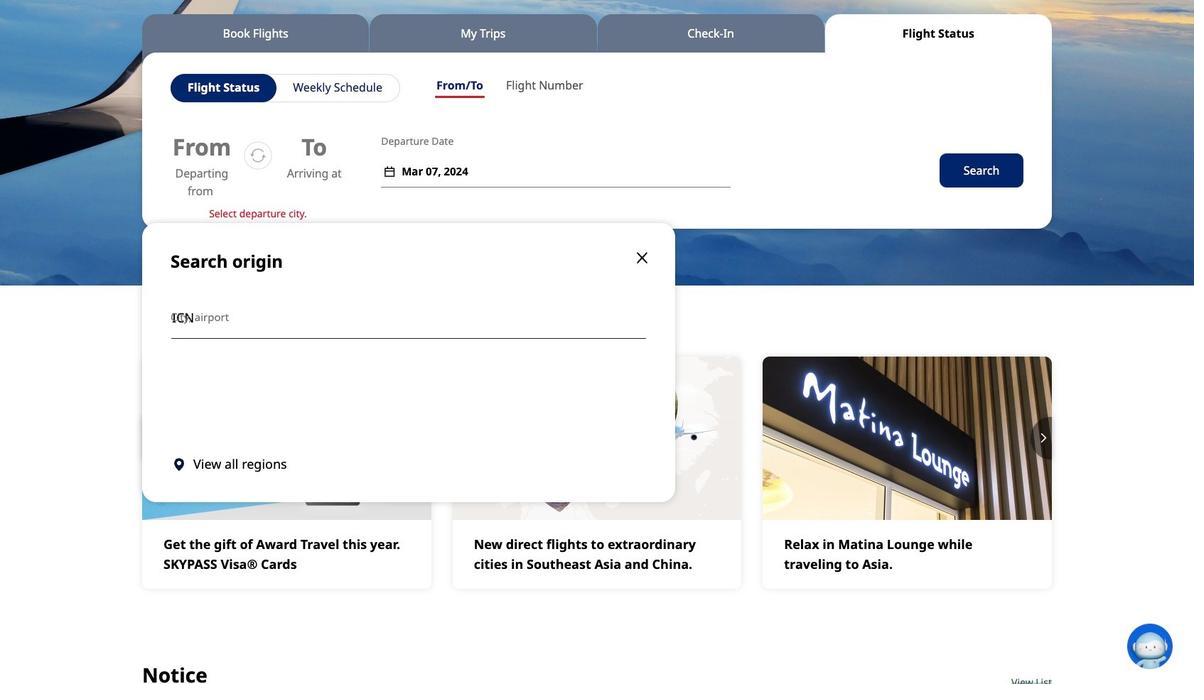 Task type: locate. For each thing, give the bounding box(es) containing it.
document
[[142, 223, 676, 503]]

None text field
[[171, 296, 647, 339]]

tab list
[[142, 14, 1053, 53]]

dialog
[[142, 216, 1053, 503]]

types of flight status group
[[171, 74, 400, 102]]



Task type: vqa. For each thing, say whether or not it's contained in the screenshot.
"dialog"
yes



Task type: describe. For each thing, give the bounding box(es) containing it.
search type for departure and arrival group
[[425, 74, 595, 101]]



